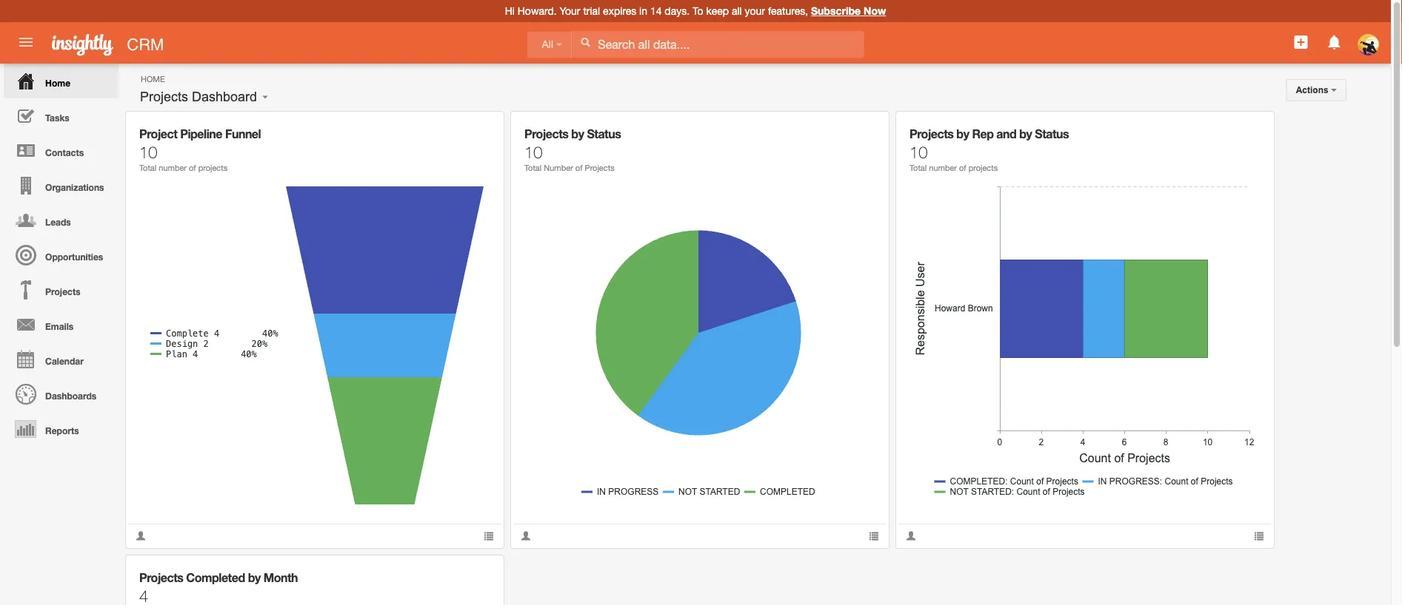 Task type: vqa. For each thing, say whether or not it's contained in the screenshot.
user icon for of
yes



Task type: describe. For each thing, give the bounding box(es) containing it.
projects completed by month link
[[139, 571, 298, 586]]

your
[[745, 5, 765, 17]]

projects for projects by status 10 total number of projects
[[524, 127, 568, 141]]

wrench image for 10
[[858, 123, 869, 133]]

number inside projects by rep and by status 10 total number of projects
[[929, 163, 957, 173]]

wrench image for and
[[1243, 123, 1254, 133]]

by left the month
[[248, 571, 261, 586]]

hi
[[505, 5, 515, 17]]

rep
[[972, 127, 994, 141]]

total inside projects by rep and by status 10 total number of projects
[[910, 163, 927, 173]]

project pipeline funnel 10 total number of projects
[[139, 127, 261, 173]]

Search all data.... text field
[[572, 31, 864, 58]]

actions
[[1296, 85, 1331, 95]]

status inside the projects by status 10 total number of projects
[[587, 127, 621, 141]]

number
[[544, 163, 573, 173]]

navigation containing home
[[0, 64, 119, 447]]

1 horizontal spatial home
[[141, 74, 165, 84]]

by right and
[[1019, 127, 1032, 141]]

features,
[[768, 5, 808, 17]]

now
[[864, 5, 886, 17]]

14
[[650, 5, 662, 17]]

projects completed by month
[[139, 571, 298, 586]]

projects inside project pipeline funnel 10 total number of projects
[[198, 163, 228, 173]]

reports link
[[4, 412, 119, 447]]

total for project
[[139, 163, 156, 173]]

days.
[[665, 5, 690, 17]]

projects by rep and by status 10 total number of projects
[[910, 127, 1069, 173]]

and
[[997, 127, 1017, 141]]

projects link
[[4, 273, 119, 307]]

user image for 10
[[906, 531, 916, 542]]

projects inside projects by rep and by status 10 total number of projects
[[969, 163, 998, 173]]

leads
[[45, 217, 71, 227]]

crm
[[127, 35, 164, 54]]

of inside projects by rep and by status 10 total number of projects
[[959, 163, 966, 173]]



Task type: locate. For each thing, give the bounding box(es) containing it.
of inside project pipeline funnel 10 total number of projects
[[189, 163, 196, 173]]

of down projects by rep and by status "link"
[[959, 163, 966, 173]]

subscribe
[[811, 5, 861, 17]]

home down crm
[[141, 74, 165, 84]]

10 inside projects by rep and by status 10 total number of projects
[[910, 142, 928, 161]]

total
[[139, 163, 156, 173], [524, 163, 542, 173], [910, 163, 927, 173]]

expires
[[603, 5, 636, 17]]

projects by status link
[[524, 127, 621, 141]]

list image
[[869, 531, 879, 542]]

1 of from the left
[[189, 163, 196, 173]]

pipeline
[[180, 127, 222, 141]]

1 horizontal spatial total
[[524, 163, 542, 173]]

user image
[[136, 531, 146, 542]]

2 horizontal spatial of
[[959, 163, 966, 173]]

list image
[[484, 531, 494, 542], [1254, 531, 1264, 542]]

completed
[[186, 571, 245, 586]]

3 total from the left
[[910, 163, 927, 173]]

0 horizontal spatial of
[[189, 163, 196, 173]]

2 wrench image from the left
[[1243, 123, 1254, 133]]

1 horizontal spatial user image
[[906, 531, 916, 542]]

by up number
[[571, 127, 584, 141]]

wrench image
[[858, 123, 869, 133], [1243, 123, 1254, 133]]

emails
[[45, 321, 74, 332]]

10 for project
[[139, 142, 157, 161]]

calendar link
[[4, 342, 119, 377]]

10 inside project pipeline funnel 10 total number of projects
[[139, 142, 157, 161]]

1 total from the left
[[139, 163, 156, 173]]

status
[[587, 127, 621, 141], [1035, 127, 1069, 141]]

to
[[693, 5, 703, 17]]

by
[[571, 127, 584, 141], [957, 127, 969, 141], [1019, 127, 1032, 141], [248, 571, 261, 586]]

projects left rep
[[910, 127, 954, 141]]

emails link
[[4, 307, 119, 342]]

projects dashboard
[[140, 89, 257, 104]]

1 horizontal spatial wrench image
[[1243, 123, 1254, 133]]

2 projects from the left
[[969, 163, 998, 173]]

1 wrench image from the left
[[858, 123, 869, 133]]

user image
[[521, 531, 531, 542], [906, 531, 916, 542]]

projects up project
[[140, 89, 188, 104]]

total inside the projects by status 10 total number of projects
[[524, 163, 542, 173]]

number down project
[[159, 163, 187, 173]]

by left rep
[[957, 127, 969, 141]]

projects
[[140, 89, 188, 104], [524, 127, 568, 141], [910, 127, 954, 141], [585, 163, 615, 173], [45, 287, 80, 297], [139, 571, 183, 586]]

total for projects
[[524, 163, 542, 173]]

projects dashboard button
[[135, 86, 262, 108]]

1 wrench image from the top
[[473, 123, 483, 133]]

projects down the pipeline
[[198, 163, 228, 173]]

month
[[263, 571, 298, 586]]

1 horizontal spatial status
[[1035, 127, 1069, 141]]

2 user image from the left
[[906, 531, 916, 542]]

projects up emails 'link'
[[45, 287, 80, 297]]

1 user image from the left
[[521, 531, 531, 542]]

dashboards
[[45, 391, 96, 401]]

projects for projects
[[45, 287, 80, 297]]

tasks link
[[4, 99, 119, 133]]

keep
[[706, 5, 729, 17]]

projects by status 10 total number of projects
[[524, 127, 621, 173]]

actions button
[[1286, 79, 1347, 101]]

funnel
[[225, 127, 261, 141]]

home inside navigation
[[45, 78, 70, 88]]

home link
[[4, 64, 119, 99]]

project pipeline funnel link
[[139, 127, 261, 141]]

notifications image
[[1326, 33, 1343, 51]]

number down projects by rep and by status "link"
[[929, 163, 957, 173]]

dashboard
[[192, 89, 257, 104]]

of for pipeline
[[189, 163, 196, 173]]

of down project pipeline funnel link
[[189, 163, 196, 173]]

10 inside the projects by status 10 total number of projects
[[524, 142, 543, 161]]

10 for projects
[[524, 142, 543, 161]]

projects inside projects by rep and by status 10 total number of projects
[[910, 127, 954, 141]]

10
[[139, 142, 157, 161], [524, 142, 543, 161], [910, 142, 928, 161]]

all link
[[527, 31, 572, 58]]

2 wrench image from the top
[[473, 567, 483, 577]]

project
[[139, 127, 177, 141]]

projects by rep and by status link
[[910, 127, 1069, 141]]

dashboards link
[[4, 377, 119, 412]]

in
[[639, 5, 647, 17]]

of for by
[[575, 163, 583, 173]]

2 horizontal spatial total
[[910, 163, 927, 173]]

contacts
[[45, 147, 84, 158]]

opportunities link
[[4, 238, 119, 273]]

navigation
[[0, 64, 119, 447]]

10 down projects by rep and by status "link"
[[910, 142, 928, 161]]

opportunities
[[45, 252, 103, 262]]

of
[[189, 163, 196, 173], [575, 163, 583, 173], [959, 163, 966, 173]]

of right number
[[575, 163, 583, 173]]

organizations link
[[4, 168, 119, 203]]

0 horizontal spatial list image
[[484, 531, 494, 542]]

1 horizontal spatial projects
[[969, 163, 998, 173]]

number inside project pipeline funnel 10 total number of projects
[[159, 163, 187, 173]]

number
[[159, 163, 187, 173], [929, 163, 957, 173]]

projects for projects by rep and by status 10 total number of projects
[[910, 127, 954, 141]]

1 vertical spatial wrench image
[[473, 567, 483, 577]]

projects for projects dashboard
[[140, 89, 188, 104]]

1 10 from the left
[[139, 142, 157, 161]]

reports
[[45, 426, 79, 436]]

1 list image from the left
[[484, 531, 494, 542]]

3 10 from the left
[[910, 142, 928, 161]]

calendar
[[45, 356, 84, 367]]

1 projects from the left
[[198, 163, 228, 173]]

2 status from the left
[[1035, 127, 1069, 141]]

1 status from the left
[[587, 127, 621, 141]]

all
[[542, 39, 553, 50]]

hi howard. your trial expires in 14 days. to keep all your features, subscribe now
[[505, 5, 886, 17]]

10 down 'projects by status' link
[[524, 142, 543, 161]]

0 horizontal spatial 10
[[139, 142, 157, 161]]

projects for projects completed by month
[[139, 571, 183, 586]]

2 10 from the left
[[524, 142, 543, 161]]

home up tasks link
[[45, 78, 70, 88]]

0 horizontal spatial home
[[45, 78, 70, 88]]

all
[[732, 5, 742, 17]]

home
[[141, 74, 165, 84], [45, 78, 70, 88]]

0 horizontal spatial total
[[139, 163, 156, 173]]

user image for of
[[521, 531, 531, 542]]

subscribe now link
[[811, 5, 886, 17]]

projects
[[198, 163, 228, 173], [969, 163, 998, 173]]

1 horizontal spatial of
[[575, 163, 583, 173]]

2 of from the left
[[575, 163, 583, 173]]

of inside the projects by status 10 total number of projects
[[575, 163, 583, 173]]

projects right number
[[585, 163, 615, 173]]

0 horizontal spatial number
[[159, 163, 187, 173]]

projects up number
[[524, 127, 568, 141]]

white image
[[580, 37, 591, 47]]

projects down rep
[[969, 163, 998, 173]]

leads link
[[4, 203, 119, 238]]

3 of from the left
[[959, 163, 966, 173]]

trial
[[583, 5, 600, 17]]

list image for 10
[[484, 531, 494, 542]]

0 horizontal spatial wrench image
[[858, 123, 869, 133]]

projects inside projects dashboard button
[[140, 89, 188, 104]]

0 horizontal spatial user image
[[521, 531, 531, 542]]

0 horizontal spatial projects
[[198, 163, 228, 173]]

total inside project pipeline funnel 10 total number of projects
[[139, 163, 156, 173]]

by inside the projects by status 10 total number of projects
[[571, 127, 584, 141]]

tasks
[[45, 113, 69, 123]]

your
[[560, 5, 580, 17]]

status inside projects by rep and by status 10 total number of projects
[[1035, 127, 1069, 141]]

projects down user icon
[[139, 571, 183, 586]]

10 down project
[[139, 142, 157, 161]]

0 vertical spatial wrench image
[[473, 123, 483, 133]]

2 horizontal spatial 10
[[910, 142, 928, 161]]

organizations
[[45, 182, 104, 193]]

2 total from the left
[[524, 163, 542, 173]]

1 horizontal spatial 10
[[524, 142, 543, 161]]

1 horizontal spatial list image
[[1254, 531, 1264, 542]]

projects inside projects link
[[45, 287, 80, 297]]

0 horizontal spatial status
[[587, 127, 621, 141]]

1 number from the left
[[159, 163, 187, 173]]

wrench image
[[473, 123, 483, 133], [473, 567, 483, 577]]

howard.
[[518, 5, 557, 17]]

contacts link
[[4, 133, 119, 168]]

2 list image from the left
[[1254, 531, 1264, 542]]

1 horizontal spatial number
[[929, 163, 957, 173]]

list image for and
[[1254, 531, 1264, 542]]

2 number from the left
[[929, 163, 957, 173]]



